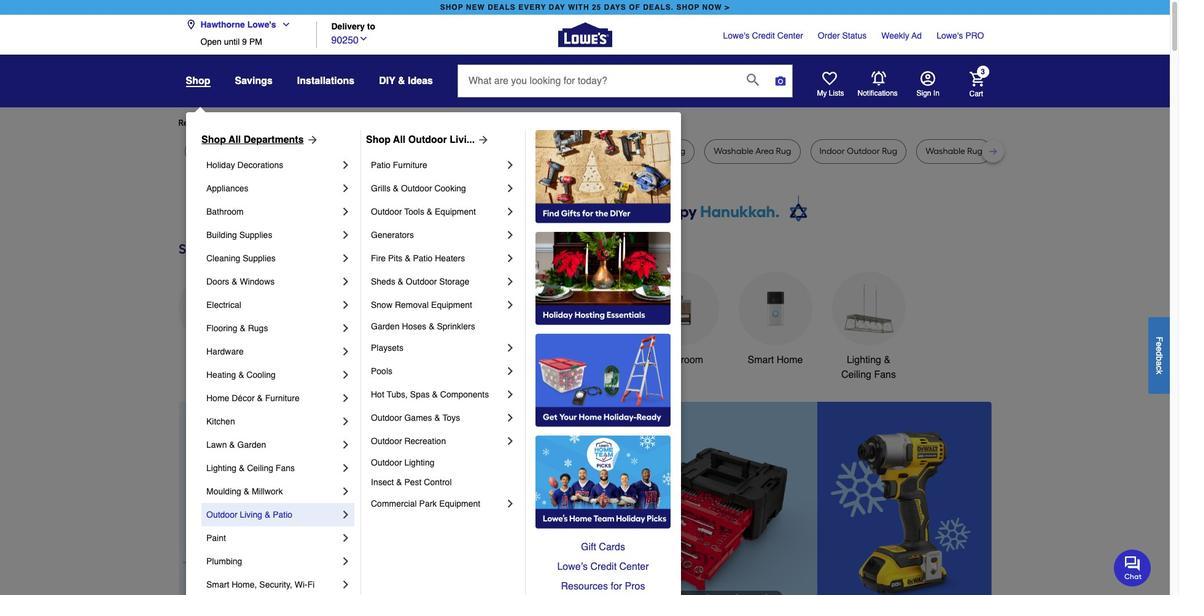 Task type: vqa. For each thing, say whether or not it's contained in the screenshot.
for associated with Searches
yes



Task type: describe. For each thing, give the bounding box(es) containing it.
chevron right image for sheds & outdoor storage
[[504, 276, 517, 288]]

grills & outdoor cooking link
[[371, 177, 504, 200]]

1 shop from the left
[[440, 3, 464, 12]]

ideas
[[408, 76, 433, 87]]

cleaning supplies link
[[206, 247, 340, 270]]

2 horizontal spatial arrow right image
[[969, 510, 981, 522]]

delivery
[[331, 22, 365, 32]]

more suggestions for you link
[[315, 117, 424, 130]]

weekly
[[882, 31, 910, 41]]

pools link
[[371, 360, 504, 383]]

grills
[[371, 184, 391, 194]]

1 vertical spatial garden
[[238, 441, 266, 450]]

allen for allen and roth area rug
[[488, 146, 507, 157]]

washable for washable rug
[[926, 146, 966, 157]]

washable for washable area rug
[[714, 146, 754, 157]]

savings button
[[235, 70, 273, 92]]

heaters
[[435, 254, 465, 264]]

chevron right image for commercial park equipment
[[504, 498, 517, 511]]

millwork
[[252, 487, 283, 497]]

patio furniture link
[[371, 154, 504, 177]]

order
[[818, 31, 840, 41]]

for for searches
[[277, 118, 288, 128]]

recommended
[[178, 118, 238, 128]]

sign in
[[917, 89, 940, 98]]

snow removal equipment link
[[371, 294, 504, 317]]

0 horizontal spatial home
[[206, 394, 229, 404]]

hot tubs, spas & components
[[371, 390, 489, 400]]

washable rug
[[926, 146, 983, 157]]

departments
[[244, 135, 304, 146]]

camera image
[[775, 75, 787, 87]]

patio for outdoor living & patio
[[273, 511, 293, 520]]

lighting & ceiling fans button
[[832, 272, 906, 383]]

flooring
[[206, 324, 238, 334]]

chevron right image for hot tubs, spas & components
[[504, 389, 517, 401]]

smart home, security, wi-fi link
[[206, 574, 340, 596]]

outdoor inside outdoor games & toys link
[[371, 413, 402, 423]]

now
[[703, 3, 722, 12]]

outdoor inside shop all outdoor livi... link
[[408, 135, 447, 146]]

5 rug from the left
[[568, 146, 583, 157]]

credit for lowe's
[[591, 562, 617, 573]]

components
[[440, 390, 489, 400]]

pm
[[249, 37, 262, 47]]

lighting inside lighting & ceiling fans
[[847, 355, 882, 366]]

indoor outdoor rug
[[820, 146, 898, 157]]

and for allen and roth rug
[[632, 146, 648, 157]]

roth for area
[[527, 146, 545, 157]]

tools inside the "outdoor tools & equipment"
[[592, 355, 615, 366]]

equipment inside the "outdoor tools & equipment"
[[565, 370, 612, 381]]

furniture inside "link"
[[393, 160, 428, 170]]

4 rug from the left
[[335, 146, 350, 157]]

chevron right image for home décor & furniture
[[340, 393, 352, 405]]

holiday hosting essentials. image
[[536, 232, 671, 326]]

doors
[[206, 277, 229, 287]]

patio inside "link"
[[371, 160, 391, 170]]

commercial park equipment
[[371, 499, 481, 509]]

lowe's credit center link
[[723, 29, 804, 42]]

removal
[[395, 300, 429, 310]]

pits
[[388, 254, 403, 264]]

outdoor tools & equipment button
[[552, 272, 626, 383]]

indoor
[[820, 146, 845, 157]]

scroll to item #2 image
[[661, 594, 693, 596]]

0 horizontal spatial fans
[[276, 464, 295, 474]]

center for lowe's credit center
[[620, 562, 649, 573]]

chevron right image for outdoor living & patio
[[340, 509, 352, 522]]

lowe's home improvement logo image
[[558, 8, 612, 62]]

moulding
[[206, 487, 241, 497]]

allen for allen and roth rug
[[611, 146, 630, 157]]

chevron right image for outdoor tools & equipment
[[504, 206, 517, 218]]

toys
[[443, 413, 460, 423]]

area rug
[[314, 146, 350, 157]]

chevron right image for fire pits & patio heaters
[[504, 253, 517, 265]]

f e e d b a c k
[[1155, 337, 1165, 375]]

lowe's credit center
[[558, 562, 649, 573]]

outdoor lighting
[[371, 458, 435, 468]]

search image
[[747, 74, 759, 86]]

paint link
[[206, 527, 340, 550]]

appliances inside button
[[191, 355, 239, 366]]

0 vertical spatial garden
[[371, 322, 400, 332]]

installations button
[[297, 70, 355, 92]]

decorations for holiday
[[238, 160, 283, 170]]

hawthorne lowe's button
[[186, 12, 296, 37]]

diy & ideas button
[[379, 70, 433, 92]]

chevron right image for smart home, security, wi-fi
[[340, 579, 352, 592]]

moulding & millwork
[[206, 487, 283, 497]]

1 rug from the left
[[194, 146, 209, 157]]

chevron right image for appliances
[[340, 182, 352, 195]]

chevron right image for doors & windows
[[340, 276, 352, 288]]

gift cards link
[[536, 538, 671, 558]]

fire pits & patio heaters
[[371, 254, 465, 264]]

arrow left image
[[407, 510, 419, 522]]

2 horizontal spatial for
[[611, 582, 622, 593]]

fans inside button
[[875, 370, 896, 381]]

9 rug from the left
[[968, 146, 983, 157]]

& inside the "outdoor tools & equipment"
[[617, 355, 624, 366]]

lighting & ceiling fans inside button
[[842, 355, 896, 381]]

open until 9 pm
[[201, 37, 262, 47]]

3 area from the left
[[756, 146, 774, 157]]

cleaning supplies
[[206, 254, 276, 264]]

tubs,
[[387, 390, 408, 400]]

appliances button
[[178, 272, 252, 368]]

sheds & outdoor storage link
[[371, 270, 504, 294]]

chevron right image for bathroom
[[340, 206, 352, 218]]

90250
[[331, 35, 359, 46]]

credit for lowe's
[[752, 31, 775, 41]]

lowe's home improvement notification center image
[[872, 71, 886, 86]]

1 area from the left
[[314, 146, 332, 157]]

kitchen for kitchen faucets
[[460, 355, 493, 366]]

smart home button
[[739, 272, 813, 368]]

resources for pros link
[[536, 578, 671, 596]]

chevron right image for flooring & rugs
[[340, 323, 352, 335]]

outdoor recreation
[[371, 437, 446, 447]]

c
[[1155, 366, 1165, 370]]

decorations for christmas
[[376, 370, 428, 381]]

pools
[[371, 367, 393, 377]]

shop all outdoor livi... link
[[366, 133, 490, 147]]

savings
[[235, 76, 273, 87]]

kitchen faucets
[[460, 355, 531, 366]]

building supplies
[[206, 230, 272, 240]]

chevron right image for plumbing
[[340, 556, 352, 568]]

sheds
[[371, 277, 395, 287]]

hawthorne
[[201, 20, 245, 29]]

shop new deals every day with 25 days of deals. shop now >
[[440, 3, 730, 12]]

faucets
[[496, 355, 531, 366]]

chevron right image for patio furniture
[[504, 159, 517, 171]]

home,
[[232, 581, 257, 590]]

1 vertical spatial lighting & ceiling fans
[[206, 464, 295, 474]]

2 rug from the left
[[253, 146, 268, 157]]

chevron right image for lighting & ceiling fans
[[340, 463, 352, 475]]

tools inside outdoor tools & equipment link
[[404, 207, 424, 217]]

chevron right image for pools
[[504, 366, 517, 378]]

rug 5x8
[[194, 146, 225, 157]]

with
[[568, 3, 590, 12]]

lowe's home improvement cart image
[[970, 72, 985, 86]]

2 area from the left
[[547, 146, 566, 157]]

games
[[405, 413, 432, 423]]

doors & windows
[[206, 277, 275, 287]]

chevron right image for grills & outdoor cooking
[[504, 182, 517, 195]]

5x8
[[211, 146, 225, 157]]

deals
[[488, 3, 516, 12]]

1 vertical spatial furniture
[[265, 394, 300, 404]]

all for departments
[[229, 135, 241, 146]]

f
[[1155, 337, 1165, 342]]

open
[[201, 37, 222, 47]]

chevron right image for paint
[[340, 533, 352, 545]]

more suggestions for you
[[315, 118, 414, 128]]

outdoor recreation link
[[371, 430, 504, 453]]

chevron down image
[[276, 20, 291, 29]]

chevron right image for lawn & garden
[[340, 439, 352, 452]]

weekly ad link
[[882, 29, 922, 42]]

chevron right image for cleaning supplies
[[340, 253, 352, 265]]

living
[[240, 511, 262, 520]]

shop for shop all departments
[[202, 135, 226, 146]]

chevron right image for kitchen
[[340, 416, 352, 428]]

building
[[206, 230, 237, 240]]

1 e from the top
[[1155, 342, 1165, 347]]

smart for smart home
[[748, 355, 774, 366]]

flooring & rugs
[[206, 324, 268, 334]]

weekly ad
[[882, 31, 922, 41]]



Task type: locate. For each thing, give the bounding box(es) containing it.
1 allen from the left
[[488, 146, 507, 157]]

1 vertical spatial home
[[206, 394, 229, 404]]

building supplies link
[[206, 224, 340, 247]]

day
[[549, 3, 566, 12]]

1 horizontal spatial decorations
[[376, 370, 428, 381]]

roth
[[527, 146, 545, 157], [651, 146, 668, 157]]

1 horizontal spatial furniture
[[393, 160, 428, 170]]

shop down the more suggestions for you link
[[366, 135, 391, 146]]

1 and from the left
[[509, 146, 525, 157]]

appliances inside appliances link
[[206, 184, 249, 194]]

resources
[[561, 582, 608, 593]]

0 horizontal spatial lighting & ceiling fans
[[206, 464, 295, 474]]

fans
[[875, 370, 896, 381], [276, 464, 295, 474]]

0 horizontal spatial credit
[[591, 562, 617, 573]]

patio furniture
[[371, 160, 428, 170]]

kitchen inside button
[[460, 355, 493, 366]]

0 horizontal spatial furniture
[[265, 394, 300, 404]]

hot
[[371, 390, 384, 400]]

washable area rug
[[714, 146, 792, 157]]

patio up sheds & outdoor storage
[[413, 254, 433, 264]]

0 vertical spatial furniture
[[393, 160, 428, 170]]

0 vertical spatial center
[[778, 31, 804, 41]]

livi...
[[450, 135, 475, 146]]

arrow right image for shop all outdoor livi...
[[475, 134, 490, 146]]

tools
[[404, 207, 424, 217], [592, 355, 615, 366]]

holiday decorations
[[206, 160, 283, 170]]

resources for pros
[[561, 582, 645, 593]]

allen right the desk
[[488, 146, 507, 157]]

bathroom button
[[645, 272, 719, 368]]

0 horizontal spatial patio
[[273, 511, 293, 520]]

arrow right image inside shop all outdoor livi... link
[[475, 134, 490, 146]]

lighting & ceiling fans link
[[206, 457, 340, 480]]

1 washable from the left
[[714, 146, 754, 157]]

outdoor down moulding
[[206, 511, 238, 520]]

0 horizontal spatial shop
[[202, 135, 226, 146]]

None search field
[[458, 65, 793, 109]]

1 vertical spatial outdoor tools & equipment
[[554, 355, 624, 381]]

& inside 'link'
[[396, 478, 402, 488]]

2 e from the top
[[1155, 347, 1165, 352]]

8 rug from the left
[[882, 146, 898, 157]]

you left 'more'
[[290, 118, 305, 128]]

0 vertical spatial smart
[[748, 355, 774, 366]]

1 horizontal spatial fans
[[875, 370, 896, 381]]

1 horizontal spatial patio
[[371, 160, 391, 170]]

chevron right image for building supplies
[[340, 229, 352, 241]]

patio for fire pits & patio heaters
[[413, 254, 433, 264]]

0 horizontal spatial outdoor tools & equipment
[[371, 207, 476, 217]]

supplies up "cleaning supplies"
[[239, 230, 272, 240]]

shop 25 days of deals by category image
[[178, 239, 992, 260]]

sign
[[917, 89, 932, 98]]

0 horizontal spatial you
[[290, 118, 305, 128]]

arrow right image for shop all departments
[[304, 134, 319, 146]]

lowe's for lowe's pro
[[937, 31, 964, 41]]

0 horizontal spatial for
[[277, 118, 288, 128]]

chevron right image for playsets
[[504, 342, 517, 355]]

allen
[[488, 146, 507, 157], [611, 146, 630, 157]]

1 horizontal spatial credit
[[752, 31, 775, 41]]

d
[[1155, 352, 1165, 356]]

1 horizontal spatial and
[[632, 146, 648, 157]]

decorations down christmas
[[376, 370, 428, 381]]

decorations inside holiday decorations "link"
[[238, 160, 283, 170]]

0 horizontal spatial area
[[314, 146, 332, 157]]

you for more suggestions for you
[[399, 118, 414, 128]]

0 horizontal spatial smart
[[206, 581, 229, 590]]

playsets link
[[371, 337, 504, 360]]

7 rug from the left
[[776, 146, 792, 157]]

>
[[725, 3, 730, 12]]

lowe's wishes you and your family a happy hanukkah. image
[[178, 196, 992, 227]]

outdoor inside outdoor recreation link
[[371, 437, 402, 447]]

shop left new
[[440, 3, 464, 12]]

lowe's home improvement lists image
[[822, 71, 837, 86]]

2 horizontal spatial area
[[756, 146, 774, 157]]

order status link
[[818, 29, 867, 42]]

insect & pest control link
[[371, 473, 517, 493]]

hardware
[[206, 347, 244, 357]]

2 roth from the left
[[651, 146, 668, 157]]

0 horizontal spatial decorations
[[238, 160, 283, 170]]

outdoor inside outdoor lighting link
[[371, 458, 402, 468]]

outdoor right faucets
[[554, 355, 589, 366]]

shop for shop all outdoor livi...
[[366, 135, 391, 146]]

2 shop from the left
[[677, 3, 700, 12]]

chevron right image
[[340, 159, 352, 171], [504, 159, 517, 171], [340, 182, 352, 195], [504, 182, 517, 195], [340, 253, 352, 265], [504, 253, 517, 265], [340, 276, 352, 288], [340, 299, 352, 311], [504, 299, 517, 311], [340, 323, 352, 335], [504, 389, 517, 401], [340, 393, 352, 405], [504, 412, 517, 425], [340, 416, 352, 428], [340, 439, 352, 452], [340, 463, 352, 475], [340, 486, 352, 498], [504, 498, 517, 511], [340, 509, 352, 522], [340, 556, 352, 568]]

1 horizontal spatial washable
[[926, 146, 966, 157]]

0 vertical spatial tools
[[404, 207, 424, 217]]

0 horizontal spatial washable
[[714, 146, 754, 157]]

2 horizontal spatial lowe's
[[937, 31, 964, 41]]

1 horizontal spatial home
[[777, 355, 803, 366]]

2 allen from the left
[[611, 146, 630, 157]]

allen down recommended searches for you heading
[[611, 146, 630, 157]]

0 vertical spatial fans
[[875, 370, 896, 381]]

gift
[[581, 543, 596, 554]]

all down recommended searches for you at top left
[[229, 135, 241, 146]]

1 horizontal spatial roth
[[651, 146, 668, 157]]

supplies for cleaning supplies
[[243, 254, 276, 264]]

outdoor lighting link
[[371, 453, 517, 473]]

lowe's for lowe's credit center
[[723, 31, 750, 41]]

kitchen up the lawn
[[206, 417, 235, 427]]

2 shop from the left
[[366, 135, 391, 146]]

smart for smart home, security, wi-fi
[[206, 581, 229, 590]]

spas
[[410, 390, 430, 400]]

allen and roth rug
[[611, 146, 686, 157]]

Search Query text field
[[458, 65, 737, 97]]

and for allen and roth area rug
[[509, 146, 525, 157]]

shop all departments link
[[202, 133, 319, 147]]

shop up 5x8
[[202, 135, 226, 146]]

6 rug from the left
[[670, 146, 686, 157]]

pest
[[405, 478, 422, 488]]

up to 50 percent off select tools and accessories. image
[[397, 402, 992, 596]]

1 horizontal spatial for
[[387, 118, 398, 128]]

1 horizontal spatial area
[[547, 146, 566, 157]]

more
[[315, 118, 335, 128]]

decorations inside 'christmas decorations' button
[[376, 370, 428, 381]]

& inside "link"
[[244, 487, 249, 497]]

outdoor inside the "outdoor tools & equipment"
[[554, 355, 589, 366]]

0 horizontal spatial all
[[229, 135, 241, 146]]

chevron right image for holiday decorations
[[340, 159, 352, 171]]

arrow right image inside shop all departments link
[[304, 134, 319, 146]]

& inside lighting & ceiling fans
[[884, 355, 891, 366]]

2 horizontal spatial patio
[[413, 254, 433, 264]]

lowe's down the >
[[723, 31, 750, 41]]

0 horizontal spatial lighting
[[206, 464, 237, 474]]

doors & windows link
[[206, 270, 340, 294]]

snow
[[371, 300, 393, 310]]

cooking
[[435, 184, 466, 194]]

1 vertical spatial fans
[[276, 464, 295, 474]]

chevron right image for hardware
[[340, 346, 352, 358]]

lowe's up pm
[[247, 20, 276, 29]]

2 horizontal spatial lighting
[[847, 355, 882, 366]]

smart inside button
[[748, 355, 774, 366]]

furniture down furniture
[[393, 160, 428, 170]]

1 horizontal spatial lighting & ceiling fans
[[842, 355, 896, 381]]

chevron right image
[[340, 206, 352, 218], [504, 206, 517, 218], [340, 229, 352, 241], [504, 229, 517, 241], [504, 276, 517, 288], [504, 342, 517, 355], [340, 346, 352, 358], [504, 366, 517, 378], [340, 369, 352, 382], [504, 436, 517, 448], [340, 533, 352, 545], [340, 579, 352, 592]]

3 rug from the left
[[270, 146, 286, 157]]

park
[[419, 499, 437, 509]]

chevron right image for electrical
[[340, 299, 352, 311]]

0 vertical spatial patio
[[371, 160, 391, 170]]

outdoor up insect
[[371, 458, 402, 468]]

lowe's
[[558, 562, 588, 573]]

1 vertical spatial supplies
[[243, 254, 276, 264]]

outdoor down grills
[[371, 207, 402, 217]]

garden up playsets
[[371, 322, 400, 332]]

outdoor inside 'outdoor living & patio' link
[[206, 511, 238, 520]]

recreation
[[405, 437, 446, 447]]

lowe's home team holiday picks. image
[[536, 436, 671, 530]]

lawn & garden link
[[206, 434, 340, 457]]

e up d
[[1155, 342, 1165, 347]]

0 vertical spatial lighting & ceiling fans
[[842, 355, 896, 381]]

center left order at top
[[778, 31, 804, 41]]

0 horizontal spatial garden
[[238, 441, 266, 450]]

supplies for building supplies
[[239, 230, 272, 240]]

0 horizontal spatial roth
[[527, 146, 545, 157]]

lowe's left the "pro"
[[937, 31, 964, 41]]

0 vertical spatial appliances
[[206, 184, 249, 194]]

chevron right image for moulding & millwork
[[340, 486, 352, 498]]

appliances up heating
[[191, 355, 239, 366]]

e up b
[[1155, 347, 1165, 352]]

lighting
[[847, 355, 882, 366], [405, 458, 435, 468], [206, 464, 237, 474]]

1 horizontal spatial garden
[[371, 322, 400, 332]]

0 vertical spatial home
[[777, 355, 803, 366]]

for up "departments"
[[277, 118, 288, 128]]

1 horizontal spatial arrow right image
[[475, 134, 490, 146]]

outdoor inside outdoor tools & equipment link
[[371, 207, 402, 217]]

0 vertical spatial bathroom
[[206, 207, 244, 217]]

2 and from the left
[[632, 146, 648, 157]]

lawn & garden
[[206, 441, 266, 450]]

1 horizontal spatial you
[[399, 118, 414, 128]]

sprinklers
[[437, 322, 475, 332]]

1 vertical spatial ceiling
[[247, 464, 273, 474]]

chevron right image for snow removal equipment
[[504, 299, 517, 311]]

1 vertical spatial kitchen
[[206, 417, 235, 427]]

lists
[[829, 89, 844, 98]]

allen and roth area rug
[[488, 146, 583, 157]]

1 shop from the left
[[202, 135, 226, 146]]

1 you from the left
[[290, 118, 305, 128]]

1 horizontal spatial lowe's
[[723, 31, 750, 41]]

hawthorne lowe's
[[201, 20, 276, 29]]

days
[[604, 3, 627, 12]]

1 roth from the left
[[527, 146, 545, 157]]

1 vertical spatial patio
[[413, 254, 433, 264]]

0 horizontal spatial ceiling
[[247, 464, 273, 474]]

0 horizontal spatial allen
[[488, 146, 507, 157]]

1 vertical spatial decorations
[[376, 370, 428, 381]]

cards
[[599, 543, 625, 554]]

flooring & rugs link
[[206, 317, 340, 340]]

smart home, security, wi-fi
[[206, 581, 315, 590]]

ceiling inside button
[[842, 370, 872, 381]]

0 horizontal spatial shop
[[440, 3, 464, 12]]

all for outdoor
[[393, 135, 406, 146]]

1 vertical spatial credit
[[591, 562, 617, 573]]

0 vertical spatial decorations
[[238, 160, 283, 170]]

kitchen for kitchen
[[206, 417, 235, 427]]

patio down moulding & millwork "link"
[[273, 511, 293, 520]]

searches
[[239, 118, 275, 128]]

for for suggestions
[[387, 118, 398, 128]]

1 vertical spatial center
[[620, 562, 649, 573]]

1 vertical spatial smart
[[206, 581, 229, 590]]

1 vertical spatial appliances
[[191, 355, 239, 366]]

credit
[[752, 31, 775, 41], [591, 562, 617, 573]]

notifications
[[858, 89, 898, 98]]

outdoor inside "grills & outdoor cooking" link
[[401, 184, 432, 194]]

all up furniture
[[393, 135, 406, 146]]

roth for rug
[[651, 146, 668, 157]]

you up shop all outdoor livi...
[[399, 118, 414, 128]]

installations
[[297, 76, 355, 87]]

location image
[[186, 20, 196, 29]]

shop
[[186, 76, 210, 87]]

1 horizontal spatial center
[[778, 31, 804, 41]]

outdoor up the desk
[[408, 135, 447, 146]]

appliances link
[[206, 177, 340, 200]]

0 vertical spatial kitchen
[[460, 355, 493, 366]]

bathroom inside "button"
[[661, 355, 704, 366]]

recommended searches for you heading
[[178, 117, 992, 130]]

1 horizontal spatial ceiling
[[842, 370, 872, 381]]

for up furniture
[[387, 118, 398, 128]]

center up pros
[[620, 562, 649, 573]]

lowe's pro
[[937, 31, 985, 41]]

outdoor down hot
[[371, 413, 402, 423]]

1 all from the left
[[229, 135, 241, 146]]

chevron right image for generators
[[504, 229, 517, 241]]

chevron right image for outdoor games & toys
[[504, 412, 517, 425]]

supplies up "windows"
[[243, 254, 276, 264]]

0 vertical spatial credit
[[752, 31, 775, 41]]

25 days of deals. don't miss deals every day. same-day delivery on in-stock orders placed by 2 p m. image
[[178, 402, 377, 596]]

f e e d b a c k button
[[1149, 317, 1170, 394]]

1 horizontal spatial shop
[[677, 3, 700, 12]]

credit up resources for pros link
[[591, 562, 617, 573]]

paint
[[206, 534, 226, 544]]

for left pros
[[611, 582, 622, 593]]

0 vertical spatial ceiling
[[842, 370, 872, 381]]

you for recommended searches for you
[[290, 118, 305, 128]]

moulding & millwork link
[[206, 480, 340, 504]]

shop all outdoor livi...
[[366, 135, 475, 146]]

k
[[1155, 370, 1165, 375]]

chevron down image
[[359, 34, 369, 43]]

washable
[[714, 146, 754, 157], [926, 146, 966, 157]]

outdoor tools & equipment inside outdoor tools & equipment link
[[371, 207, 476, 217]]

1 horizontal spatial smart
[[748, 355, 774, 366]]

you
[[290, 118, 305, 128], [399, 118, 414, 128]]

kitchen inside "link"
[[206, 417, 235, 427]]

chat invite button image
[[1115, 550, 1152, 587]]

shop left now
[[677, 3, 700, 12]]

e
[[1155, 342, 1165, 347], [1155, 347, 1165, 352]]

0 horizontal spatial tools
[[404, 207, 424, 217]]

outdoor up snow removal equipment
[[406, 277, 437, 287]]

1 horizontal spatial tools
[[592, 355, 615, 366]]

1 horizontal spatial shop
[[366, 135, 391, 146]]

home décor & furniture
[[206, 394, 300, 404]]

arrow right image
[[304, 134, 319, 146], [475, 134, 490, 146], [969, 510, 981, 522]]

plumbing
[[206, 557, 242, 567]]

furniture down heating & cooling link
[[265, 394, 300, 404]]

0 horizontal spatial bathroom
[[206, 207, 244, 217]]

shop button
[[186, 75, 210, 87]]

control
[[424, 478, 452, 488]]

1 vertical spatial tools
[[592, 355, 615, 366]]

a
[[1155, 361, 1165, 366]]

0 horizontal spatial arrow right image
[[304, 134, 319, 146]]

lowe's home improvement account image
[[921, 71, 935, 86]]

chevron right image for outdoor recreation
[[504, 436, 517, 448]]

1 horizontal spatial allen
[[611, 146, 630, 157]]

0 vertical spatial supplies
[[239, 230, 272, 240]]

garden down kitchen "link"
[[238, 441, 266, 450]]

center for lowe's credit center
[[778, 31, 804, 41]]

suggestions
[[336, 118, 385, 128]]

1 horizontal spatial lighting
[[405, 458, 435, 468]]

patio down furniture
[[371, 160, 391, 170]]

lowe's inside button
[[247, 20, 276, 29]]

get your home holiday-ready. image
[[536, 334, 671, 428]]

outdoor down patio furniture
[[401, 184, 432, 194]]

kitchen up components
[[460, 355, 493, 366]]

0 vertical spatial outdoor tools & equipment
[[371, 207, 476, 217]]

decorations down 'rug rug'
[[238, 160, 283, 170]]

shop new deals every day with 25 days of deals. shop now > link
[[438, 0, 733, 15]]

2 washable from the left
[[926, 146, 966, 157]]

shop all departments
[[202, 135, 304, 146]]

2 you from the left
[[399, 118, 414, 128]]

1 horizontal spatial all
[[393, 135, 406, 146]]

1 horizontal spatial outdoor tools & equipment
[[554, 355, 624, 381]]

0 horizontal spatial lowe's
[[247, 20, 276, 29]]

credit up search image at the top right of the page
[[752, 31, 775, 41]]

1 horizontal spatial kitchen
[[460, 355, 493, 366]]

0 horizontal spatial kitchen
[[206, 417, 235, 427]]

outdoor
[[408, 135, 447, 146], [401, 184, 432, 194], [371, 207, 402, 217], [406, 277, 437, 287], [554, 355, 589, 366], [371, 413, 402, 423], [371, 437, 402, 447], [371, 458, 402, 468], [206, 511, 238, 520]]

outdoor inside the sheds & outdoor storage link
[[406, 277, 437, 287]]

find gifts for the diyer. image
[[536, 130, 671, 224]]

holiday
[[206, 160, 235, 170]]

1 horizontal spatial bathroom
[[661, 355, 704, 366]]

1 vertical spatial bathroom
[[661, 355, 704, 366]]

2 all from the left
[[393, 135, 406, 146]]

appliances down "holiday"
[[206, 184, 249, 194]]

outdoor up outdoor lighting
[[371, 437, 402, 447]]

2 vertical spatial patio
[[273, 511, 293, 520]]

chevron right image for heating & cooling
[[340, 369, 352, 382]]

0 horizontal spatial center
[[620, 562, 649, 573]]

outdoor tools & equipment inside outdoor tools & equipment button
[[554, 355, 624, 381]]

windows
[[240, 277, 275, 287]]

home inside button
[[777, 355, 803, 366]]

0 horizontal spatial and
[[509, 146, 525, 157]]



